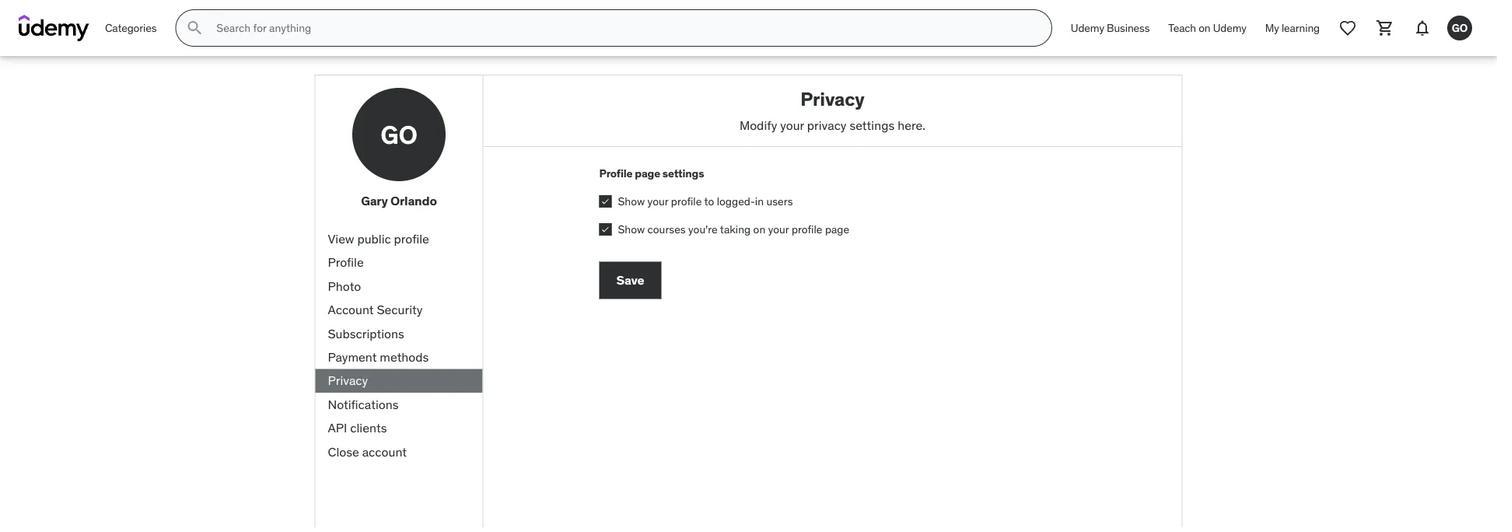 Task type: locate. For each thing, give the bounding box(es) containing it.
0 horizontal spatial udemy
[[1071, 21, 1105, 35]]

here.
[[898, 117, 926, 133]]

2 xsmall image from the top
[[600, 223, 612, 236]]

close account link
[[316, 440, 483, 464]]

profile for view public profile profile photo account security subscriptions payment methods privacy notifications api clients close account
[[394, 231, 429, 247]]

1 xsmall image from the top
[[600, 195, 612, 208]]

your down users
[[768, 222, 789, 236]]

show left courses
[[618, 222, 645, 236]]

profile up profile link
[[394, 231, 429, 247]]

1 horizontal spatial udemy
[[1214, 21, 1247, 35]]

go right notifications "image"
[[1452, 21, 1468, 35]]

0 vertical spatial settings
[[850, 117, 895, 133]]

your down profile page settings
[[648, 194, 669, 208]]

api
[[328, 420, 347, 436]]

xsmall image up the save button
[[600, 223, 612, 236]]

view public profile link
[[316, 227, 483, 251]]

view public profile profile photo account security subscriptions payment methods privacy notifications api clients close account
[[328, 231, 429, 460]]

profile
[[600, 166, 633, 180], [328, 255, 364, 270]]

privacy
[[801, 87, 865, 110], [328, 373, 368, 389]]

1 horizontal spatial page
[[825, 222, 850, 236]]

privacy down payment
[[328, 373, 368, 389]]

udemy
[[1071, 21, 1105, 35], [1214, 21, 1247, 35]]

teach on udemy link
[[1160, 9, 1256, 47]]

1 vertical spatial go
[[381, 119, 418, 150]]

subscriptions
[[328, 325, 404, 341]]

subscriptions link
[[316, 322, 483, 346]]

teach
[[1169, 21, 1197, 35]]

0 vertical spatial profile
[[600, 166, 633, 180]]

settings up show your profile to logged-in users
[[663, 166, 704, 180]]

1 vertical spatial xsmall image
[[600, 223, 612, 236]]

1 vertical spatial profile
[[328, 255, 364, 270]]

profile inside view public profile profile photo account security subscriptions payment methods privacy notifications api clients close account
[[394, 231, 429, 247]]

0 vertical spatial go
[[1452, 21, 1468, 35]]

page
[[635, 166, 661, 180], [825, 222, 850, 236]]

0 horizontal spatial settings
[[663, 166, 704, 180]]

xsmall image down profile page settings
[[600, 195, 612, 208]]

0 vertical spatial privacy
[[801, 87, 865, 110]]

profile down users
[[792, 222, 823, 236]]

your inside privacy modify your privacy settings here.
[[781, 117, 804, 133]]

modify
[[740, 117, 778, 133]]

gary
[[361, 193, 388, 209]]

show
[[618, 194, 645, 208], [618, 222, 645, 236]]

show down profile page settings
[[618, 194, 645, 208]]

1 vertical spatial privacy
[[328, 373, 368, 389]]

go link
[[1442, 9, 1479, 47]]

2 show from the top
[[618, 222, 645, 236]]

settings left here.
[[850, 117, 895, 133]]

your right modify
[[781, 117, 804, 133]]

xsmall image for show courses you're taking on your profile page
[[600, 223, 612, 236]]

0 horizontal spatial page
[[635, 166, 661, 180]]

0 vertical spatial your
[[781, 117, 804, 133]]

privacy up privacy
[[801, 87, 865, 110]]

go
[[1452, 21, 1468, 35], [381, 119, 418, 150]]

your
[[781, 117, 804, 133], [648, 194, 669, 208], [768, 222, 789, 236]]

1 horizontal spatial settings
[[850, 117, 895, 133]]

1 udemy from the left
[[1071, 21, 1105, 35]]

1 horizontal spatial profile
[[671, 194, 702, 208]]

udemy image
[[19, 15, 89, 41]]

profile for show your profile to logged-in users
[[671, 194, 702, 208]]

1 horizontal spatial profile
[[600, 166, 633, 180]]

profile inside view public profile profile photo account security subscriptions payment methods privacy notifications api clients close account
[[328, 255, 364, 270]]

to
[[705, 194, 715, 208]]

profile left to
[[671, 194, 702, 208]]

account
[[328, 302, 374, 318]]

profile
[[671, 194, 702, 208], [792, 222, 823, 236], [394, 231, 429, 247]]

udemy business link
[[1062, 9, 1160, 47]]

1 horizontal spatial on
[[1199, 21, 1211, 35]]

my learning link
[[1256, 9, 1330, 47]]

gary orlando
[[361, 193, 437, 209]]

submit search image
[[185, 19, 204, 37]]

categories button
[[96, 9, 166, 47]]

1 vertical spatial on
[[754, 222, 766, 236]]

go up gary orlando
[[381, 119, 418, 150]]

0 vertical spatial xsmall image
[[600, 195, 612, 208]]

on
[[1199, 21, 1211, 35], [754, 222, 766, 236]]

0 horizontal spatial profile
[[328, 255, 364, 270]]

0 horizontal spatial profile
[[394, 231, 429, 247]]

users
[[767, 194, 793, 208]]

on right taking
[[754, 222, 766, 236]]

settings
[[850, 117, 895, 133], [663, 166, 704, 180]]

1 show from the top
[[618, 194, 645, 208]]

0 horizontal spatial privacy
[[328, 373, 368, 389]]

1 horizontal spatial privacy
[[801, 87, 865, 110]]

on right teach
[[1199, 21, 1211, 35]]

0 vertical spatial on
[[1199, 21, 1211, 35]]

1 vertical spatial your
[[648, 194, 669, 208]]

1 vertical spatial show
[[618, 222, 645, 236]]

0 horizontal spatial on
[[754, 222, 766, 236]]

payment
[[328, 349, 377, 365]]

udemy left business
[[1071, 21, 1105, 35]]

udemy left my
[[1214, 21, 1247, 35]]

xsmall image
[[600, 195, 612, 208], [600, 223, 612, 236]]

0 vertical spatial show
[[618, 194, 645, 208]]

account security link
[[316, 298, 483, 322]]



Task type: vqa. For each thing, say whether or not it's contained in the screenshot.
Privacy link
yes



Task type: describe. For each thing, give the bounding box(es) containing it.
2 udemy from the left
[[1214, 21, 1247, 35]]

privacy inside view public profile profile photo account security subscriptions payment methods privacy notifications api clients close account
[[328, 373, 368, 389]]

account
[[362, 444, 407, 460]]

you're
[[689, 222, 718, 236]]

2 horizontal spatial profile
[[792, 222, 823, 236]]

in
[[755, 194, 764, 208]]

0 horizontal spatial go
[[381, 119, 418, 150]]

api clients link
[[316, 417, 483, 440]]

udemy business
[[1071, 21, 1150, 35]]

my learning
[[1266, 21, 1320, 35]]

shopping cart with 0 items image
[[1376, 19, 1395, 37]]

public
[[357, 231, 391, 247]]

orlando
[[391, 193, 437, 209]]

view
[[328, 231, 354, 247]]

save
[[617, 272, 645, 288]]

teach on udemy
[[1169, 21, 1247, 35]]

security
[[377, 302, 423, 318]]

notifications
[[328, 396, 399, 412]]

notifications link
[[316, 393, 483, 417]]

learning
[[1282, 21, 1320, 35]]

logged-
[[717, 194, 755, 208]]

payment methods link
[[316, 346, 483, 369]]

1 vertical spatial page
[[825, 222, 850, 236]]

0 vertical spatial page
[[635, 166, 661, 180]]

photo link
[[316, 275, 483, 298]]

show for show your profile to logged-in users
[[618, 194, 645, 208]]

privacy
[[807, 117, 847, 133]]

privacy link
[[316, 369, 483, 393]]

taking
[[720, 222, 751, 236]]

wishlist image
[[1339, 19, 1358, 37]]

close
[[328, 444, 359, 460]]

show courses you're taking on your profile page
[[618, 222, 850, 236]]

profile page settings
[[600, 166, 704, 180]]

1 vertical spatial settings
[[663, 166, 704, 180]]

privacy inside privacy modify your privacy settings here.
[[801, 87, 865, 110]]

notifications image
[[1414, 19, 1432, 37]]

clients
[[350, 420, 387, 436]]

1 horizontal spatial go
[[1452, 21, 1468, 35]]

xsmall image for show your profile to logged-in users
[[600, 195, 612, 208]]

2 vertical spatial your
[[768, 222, 789, 236]]

profile link
[[316, 251, 483, 275]]

photo
[[328, 278, 361, 294]]

my
[[1266, 21, 1280, 35]]

show for show courses you're taking on your profile page
[[618, 222, 645, 236]]

Search for anything text field
[[213, 15, 1033, 41]]

categories
[[105, 21, 157, 35]]

save button
[[600, 262, 662, 299]]

courses
[[648, 222, 686, 236]]

privacy modify your privacy settings here.
[[740, 87, 926, 133]]

business
[[1107, 21, 1150, 35]]

show your profile to logged-in users
[[618, 194, 793, 208]]

methods
[[380, 349, 429, 365]]

settings inside privacy modify your privacy settings here.
[[850, 117, 895, 133]]



